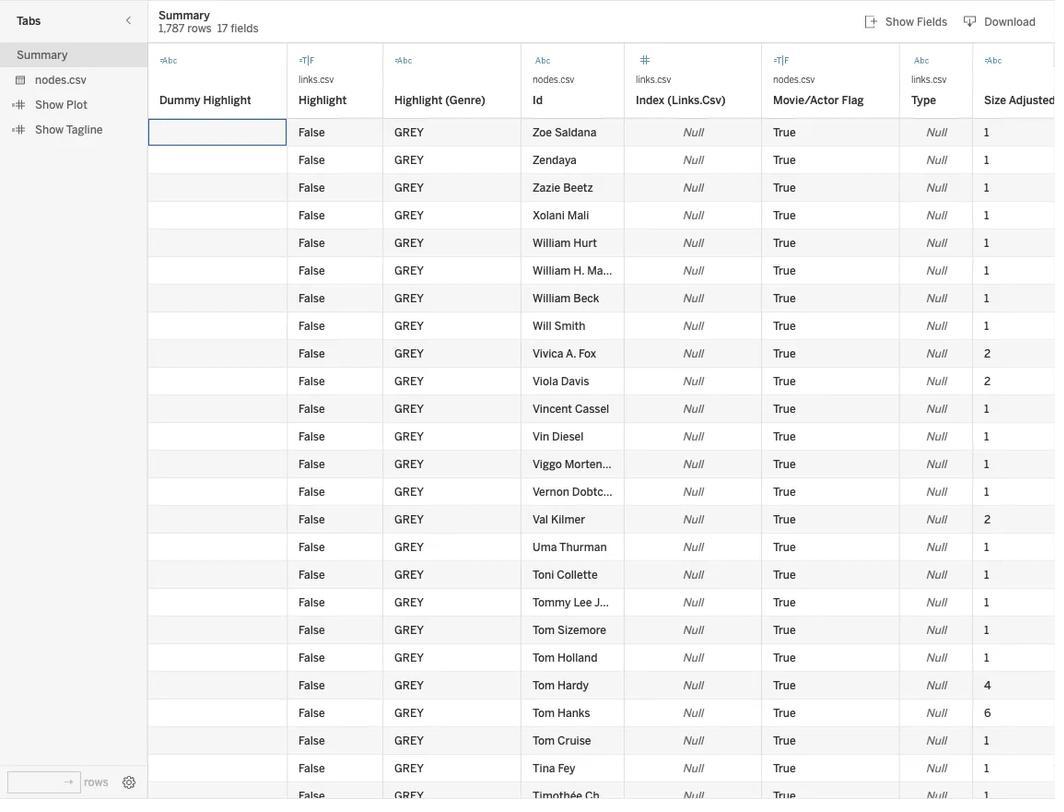Task type: describe. For each thing, give the bounding box(es) containing it.
false for xolani mali
[[299, 209, 325, 222]]

tom for tom hardy
[[533, 679, 555, 692]]

8 row from the top
[[148, 312, 1055, 340]]

tom for tom hanks
[[533, 706, 555, 720]]

highlight for highlight
[[299, 94, 347, 107]]

sizemore
[[558, 624, 606, 637]]

grey for toni collette
[[394, 568, 424, 582]]

23 row from the top
[[148, 727, 1055, 755]]

type
[[912, 94, 936, 107]]

show for show plot
[[35, 98, 64, 111]]

william for william hurt
[[533, 236, 571, 250]]

true for mali
[[773, 209, 796, 222]]

20 row from the top
[[148, 644, 1055, 672]]

1 for lee
[[984, 596, 989, 609]]

show fields button
[[857, 10, 956, 34]]

zendaya
[[533, 153, 577, 167]]

tom for tom holland
[[533, 651, 555, 665]]

will
[[533, 319, 552, 333]]

vin
[[533, 430, 549, 443]]

false for tina fey
[[299, 762, 325, 775]]

(genre)
[[445, 94, 485, 107]]

viggo
[[533, 458, 562, 471]]

16 row from the top
[[148, 534, 1055, 561]]

beetz
[[563, 181, 593, 194]]

grey for tom cruise
[[394, 734, 424, 747]]

id
[[533, 94, 543, 107]]

tina
[[533, 762, 555, 775]]

h.
[[574, 264, 585, 277]]

6
[[984, 706, 991, 720]]

grey for william h. macy
[[394, 264, 424, 277]]

nodes.csv inside nodes.csv table element
[[35, 73, 86, 86]]

vivica a. fox
[[533, 347, 596, 360]]

viola
[[533, 375, 558, 388]]

true for h.
[[773, 264, 796, 277]]

2 for vivica a. fox
[[984, 347, 991, 360]]

string image
[[533, 52, 551, 70]]

grey for val kilmer
[[394, 513, 424, 526]]

cruise
[[558, 734, 591, 747]]

22 row from the top
[[148, 700, 1055, 727]]

1 for hurt
[[984, 236, 989, 250]]

fields
[[231, 22, 259, 35]]

kilmer
[[551, 513, 585, 526]]

view data table grid
[[148, 43, 1055, 799]]

grey for vernon dobtcheff
[[394, 485, 424, 499]]

fey
[[558, 762, 576, 775]]

5 row from the top
[[148, 229, 1055, 257]]

true for cruise
[[773, 734, 796, 747]]

thurman
[[559, 541, 607, 554]]

2 for viola davis
[[984, 375, 991, 388]]

1 for sizemore
[[984, 624, 989, 637]]

xolani
[[533, 209, 565, 222]]

william h. macy
[[533, 264, 615, 277]]

false for viola davis
[[299, 375, 325, 388]]

3 string image from the left
[[912, 52, 930, 70]]

1 for mali
[[984, 209, 989, 222]]

davis
[[561, 375, 589, 388]]

vernon dobtcheff
[[533, 485, 624, 499]]

vernon
[[533, 485, 570, 499]]

25 row from the top
[[148, 782, 1055, 799]]

grey for zoe saldana
[[394, 126, 424, 139]]

1 for beetz
[[984, 181, 989, 194]]

9 row from the top
[[148, 340, 1055, 368]]

10 row from the top
[[148, 368, 1055, 395]]

xolani mali
[[533, 209, 589, 222]]

boolean image
[[299, 52, 317, 70]]

viola davis
[[533, 375, 589, 388]]

grey for vin diesel
[[394, 430, 424, 443]]

17
[[217, 22, 228, 35]]

6 row from the top
[[148, 257, 1055, 285]]

zazie beetz
[[533, 181, 593, 194]]

1 row from the top
[[148, 119, 1055, 147]]

2 horizontal spatial nodes.csv
[[773, 74, 815, 85]]

1 for dobtcheff
[[984, 485, 989, 499]]

13 row from the top
[[148, 451, 1055, 478]]

1 for mortensen
[[984, 458, 989, 471]]

jones
[[594, 596, 625, 609]]

dummy
[[159, 94, 200, 107]]

2 row from the top
[[148, 147, 1055, 174]]

1 for h.
[[984, 264, 989, 277]]

tom holland
[[533, 651, 598, 665]]

false for tom holland
[[299, 651, 325, 665]]

tom hanks
[[533, 706, 590, 720]]

false for will smith
[[299, 319, 325, 333]]

saldana
[[555, 126, 597, 139]]

grey for vivica a. fox
[[394, 347, 424, 360]]

links.csv for type
[[912, 74, 947, 85]]

true for collette
[[773, 568, 796, 582]]

tom cruise
[[533, 734, 591, 747]]

tom sizemore
[[533, 624, 606, 637]]

24 row from the top
[[148, 755, 1055, 782]]

diesel
[[552, 430, 584, 443]]

1 highlight from the left
[[203, 94, 251, 107]]

cassel
[[575, 402, 609, 416]]

grey for tom holland
[[394, 651, 424, 665]]

nodes.csv table element
[[0, 67, 147, 92]]

a.
[[566, 347, 576, 360]]

size adjusted
[[984, 94, 1055, 107]]

hanks
[[558, 706, 590, 720]]

william hurt
[[533, 236, 597, 250]]

viggo mortensen
[[533, 458, 621, 471]]

uma
[[533, 541, 557, 554]]

show fields
[[886, 15, 948, 28]]

1 for smith
[[984, 319, 989, 333]]

1 for beck
[[984, 292, 989, 305]]

2 string image from the left
[[394, 52, 413, 70]]

4
[[984, 679, 991, 692]]

show for show fields
[[886, 15, 914, 28]]

false for william h. macy
[[299, 264, 325, 277]]

toni collette
[[533, 568, 598, 582]]

tom hardy
[[533, 679, 589, 692]]

dummy highlight
[[159, 94, 251, 107]]

(links.csv)
[[667, 94, 726, 107]]

tom for tom sizemore
[[533, 624, 555, 637]]

4 string image from the left
[[984, 52, 1003, 70]]

14 row from the top
[[148, 478, 1055, 506]]

true for saldana
[[773, 126, 796, 139]]

movie/actor
[[773, 94, 839, 107]]

vivica
[[533, 347, 564, 360]]

summary for summary 1,787 rows  17 fields
[[159, 8, 210, 22]]

macy
[[587, 264, 615, 277]]

true for diesel
[[773, 430, 796, 443]]

4 row from the top
[[148, 202, 1055, 229]]

grey for tom sizemore
[[394, 624, 424, 637]]

grey for vincent cassel
[[394, 402, 424, 416]]

fox
[[579, 347, 596, 360]]

21 row from the top
[[148, 672, 1055, 700]]



Task type: locate. For each thing, give the bounding box(es) containing it.
17 row from the top
[[148, 561, 1055, 589]]

row
[[148, 119, 1055, 147], [148, 147, 1055, 174], [148, 174, 1055, 202], [148, 202, 1055, 229], [148, 229, 1055, 257], [148, 257, 1055, 285], [148, 285, 1055, 312], [148, 312, 1055, 340], [148, 340, 1055, 368], [148, 368, 1055, 395], [148, 395, 1055, 423], [148, 423, 1055, 451], [148, 451, 1055, 478], [148, 478, 1055, 506], [148, 506, 1055, 534], [148, 534, 1055, 561], [148, 561, 1055, 589], [148, 589, 1055, 617], [148, 617, 1055, 644], [148, 644, 1055, 672], [148, 672, 1055, 700], [148, 700, 1055, 727], [148, 727, 1055, 755], [148, 755, 1055, 782], [148, 782, 1055, 799]]

grey
[[394, 126, 424, 139], [394, 153, 424, 167], [394, 181, 424, 194], [394, 209, 424, 222], [394, 236, 424, 250], [394, 264, 424, 277], [394, 292, 424, 305], [394, 319, 424, 333], [394, 347, 424, 360], [394, 375, 424, 388], [394, 402, 424, 416], [394, 430, 424, 443], [394, 458, 424, 471], [394, 485, 424, 499], [394, 513, 424, 526], [394, 541, 424, 554], [394, 568, 424, 582], [394, 596, 424, 609], [394, 624, 424, 637], [394, 651, 424, 665], [394, 679, 424, 692], [394, 706, 424, 720], [394, 734, 424, 747], [394, 762, 424, 775]]

16 false from the top
[[299, 541, 325, 554]]

1 horizontal spatial rows
[[187, 22, 212, 35]]

tabs
[[17, 14, 41, 27]]

nodes.csv down string image
[[533, 74, 575, 85]]

false for tom cruise
[[299, 734, 325, 747]]

true for fey
[[773, 762, 796, 775]]

row group
[[0, 42, 147, 142], [148, 119, 1055, 395], [148, 395, 1055, 672], [148, 672, 1055, 799]]

18 grey from the top
[[394, 596, 424, 609]]

11 true from the top
[[773, 402, 796, 416]]

16 true from the top
[[773, 541, 796, 554]]

0 vertical spatial 2
[[984, 347, 991, 360]]

16 1 from the top
[[984, 624, 989, 637]]

string image up highlight (genre)
[[394, 52, 413, 70]]

23 false from the top
[[299, 734, 325, 747]]

row down dobtcheff
[[148, 506, 1055, 534]]

1 vertical spatial summary
[[17, 48, 68, 61]]

show
[[886, 15, 914, 28], [35, 98, 64, 111], [35, 123, 64, 136]]

holland
[[558, 651, 598, 665]]

8 1 from the top
[[984, 319, 989, 333]]

21 grey from the top
[[394, 679, 424, 692]]

false for tom hanks
[[299, 706, 325, 720]]

row up macy
[[148, 229, 1055, 257]]

tagline
[[66, 123, 103, 136]]

beck
[[574, 292, 599, 305]]

3 highlight from the left
[[394, 94, 443, 107]]

tina fey
[[533, 762, 576, 775]]

show tagline
[[35, 123, 103, 136]]

william left h.
[[533, 264, 571, 277]]

true for beck
[[773, 292, 796, 305]]

false for vernon dobtcheff
[[299, 485, 325, 499]]

grey for viola davis
[[394, 375, 424, 388]]

true for smith
[[773, 319, 796, 333]]

grey for uma thurman
[[394, 541, 424, 554]]

tom down tommy
[[533, 624, 555, 637]]

23 grey from the top
[[394, 734, 424, 747]]

5 1 from the top
[[984, 236, 989, 250]]

nodes.csv
[[35, 73, 86, 86], [533, 74, 575, 85], [773, 74, 815, 85]]

2 false from the top
[[299, 153, 325, 167]]

val
[[533, 513, 548, 526]]

1 2 from the top
[[984, 347, 991, 360]]

row up "fox"
[[148, 312, 1055, 340]]

number image
[[636, 52, 654, 70]]

summary 1,787 rows  17 fields
[[159, 8, 259, 35]]

show left fields
[[886, 15, 914, 28]]

lee
[[574, 596, 592, 609]]

15 grey from the top
[[394, 513, 424, 526]]

nodes.csv up show plot
[[35, 73, 86, 86]]

row up collette
[[148, 534, 1055, 561]]

2 grey from the top
[[394, 153, 424, 167]]

true for hardy
[[773, 679, 796, 692]]

row down davis
[[148, 395, 1055, 423]]

links.csv for highlight
[[299, 74, 334, 85]]

2 horizontal spatial links.csv
[[912, 74, 947, 85]]

1 william from the top
[[533, 236, 571, 250]]

1 grey from the top
[[394, 126, 424, 139]]

smith
[[554, 319, 586, 333]]

11 grey from the top
[[394, 402, 424, 416]]

false for tom sizemore
[[299, 624, 325, 637]]

true for beetz
[[773, 181, 796, 194]]

7 row from the top
[[148, 285, 1055, 312]]

0 horizontal spatial rows
[[84, 776, 108, 789]]

4 tom from the top
[[533, 706, 555, 720]]

1 for cassel
[[984, 402, 989, 416]]

2 true from the top
[[773, 153, 796, 167]]

7 1 from the top
[[984, 292, 989, 305]]

true for mortensen
[[773, 458, 796, 471]]

vincent cassel
[[533, 402, 609, 416]]

hardy
[[558, 679, 589, 692]]

16 grey from the top
[[394, 541, 424, 554]]

8 grey from the top
[[394, 319, 424, 333]]

movie/actor flag
[[773, 94, 864, 107]]

3 grey from the top
[[394, 181, 424, 194]]

plot
[[66, 98, 87, 111]]

6 false from the top
[[299, 264, 325, 277]]

show plot
[[35, 98, 87, 111]]

links.csv down boolean image
[[299, 74, 334, 85]]

2 links.csv from the left
[[636, 74, 671, 85]]

grey for will smith
[[394, 319, 424, 333]]

row up cassel
[[148, 368, 1055, 395]]

william beck
[[533, 292, 599, 305]]

true for kilmer
[[773, 513, 796, 526]]

row up jones
[[148, 561, 1055, 589]]

summary left 17
[[159, 8, 210, 22]]

true for hurt
[[773, 236, 796, 250]]

1 vertical spatial rows
[[84, 776, 108, 789]]

1 for thurman
[[984, 541, 989, 554]]

22 grey from the top
[[394, 706, 424, 720]]

row up the beetz
[[148, 147, 1055, 174]]

0 vertical spatial summary
[[159, 8, 210, 22]]

vincent
[[533, 402, 572, 416]]

tom left the hardy
[[533, 679, 555, 692]]

9 true from the top
[[773, 347, 796, 360]]

false for vivica a. fox
[[299, 347, 325, 360]]

3 william from the top
[[533, 292, 571, 305]]

15 true from the top
[[773, 513, 796, 526]]

grey for viggo mortensen
[[394, 458, 424, 471]]

grey for tommy lee jones
[[394, 596, 424, 609]]

3 row from the top
[[148, 174, 1055, 202]]

1 horizontal spatial highlight
[[299, 94, 347, 107]]

1 horizontal spatial nodes.csv
[[533, 74, 575, 85]]

14 false from the top
[[299, 485, 325, 499]]

row up beck at the top
[[148, 257, 1055, 285]]

grey for william beck
[[394, 292, 424, 305]]

9 false from the top
[[299, 347, 325, 360]]

1 links.csv from the left
[[299, 74, 334, 85]]

row up zendaya at the right
[[148, 119, 1055, 147]]

true for cassel
[[773, 402, 796, 416]]

row up mortensen
[[148, 423, 1055, 451]]

false for viggo mortensen
[[299, 458, 325, 471]]

17 true from the top
[[773, 568, 796, 582]]

10 grey from the top
[[394, 375, 424, 388]]

summary
[[159, 8, 210, 22], [17, 48, 68, 61]]

summary for summary
[[17, 48, 68, 61]]

19 true from the top
[[773, 624, 796, 637]]

1 for saldana
[[984, 126, 989, 139]]

null
[[683, 126, 703, 139], [926, 126, 947, 139], [683, 153, 703, 167], [926, 153, 947, 167], [683, 181, 703, 194], [926, 181, 947, 194], [683, 209, 703, 222], [926, 209, 947, 222], [683, 236, 703, 250], [926, 236, 947, 250], [683, 264, 703, 277], [926, 264, 947, 277], [683, 292, 703, 305], [926, 292, 947, 305], [683, 319, 703, 333], [926, 319, 947, 333], [683, 347, 703, 360], [926, 347, 947, 360], [683, 375, 703, 388], [926, 375, 947, 388], [683, 402, 703, 416], [926, 402, 947, 416], [683, 430, 703, 443], [926, 430, 947, 443], [683, 458, 703, 471], [926, 458, 947, 471], [683, 485, 703, 499], [926, 485, 947, 499], [683, 513, 703, 526], [926, 513, 947, 526], [683, 541, 703, 554], [926, 541, 947, 554], [683, 568, 703, 582], [926, 568, 947, 582], [683, 596, 703, 609], [926, 596, 947, 609], [683, 624, 703, 637], [926, 624, 947, 637], [683, 651, 703, 665], [926, 651, 947, 665], [683, 679, 703, 692], [926, 679, 947, 692], [683, 706, 703, 720], [926, 706, 947, 720], [683, 734, 703, 747], [926, 734, 947, 747], [683, 762, 703, 775], [926, 762, 947, 775]]

0 vertical spatial william
[[533, 236, 571, 250]]

true for lee
[[773, 596, 796, 609]]

false for uma thurman
[[299, 541, 325, 554]]

7 false from the top
[[299, 292, 325, 305]]

william down xolani
[[533, 236, 571, 250]]

highlight
[[203, 94, 251, 107], [299, 94, 347, 107], [394, 94, 443, 107]]

tom
[[533, 624, 555, 637], [533, 651, 555, 665], [533, 679, 555, 692], [533, 706, 555, 720], [533, 734, 555, 747]]

false for vin diesel
[[299, 430, 325, 443]]

20 false from the top
[[299, 651, 325, 665]]

rows left 17
[[187, 22, 212, 35]]

5 true from the top
[[773, 236, 796, 250]]

links.csv
[[299, 74, 334, 85], [636, 74, 671, 85], [912, 74, 947, 85]]

row up dobtcheff
[[148, 451, 1055, 478]]

18 1 from the top
[[984, 734, 989, 747]]

12 false from the top
[[299, 430, 325, 443]]

18 row from the top
[[148, 589, 1055, 617]]

zazie
[[533, 181, 561, 194]]

dobtcheff
[[572, 485, 624, 499]]

0 horizontal spatial nodes.csv
[[35, 73, 86, 86]]

grey for william hurt
[[394, 236, 424, 250]]

tom up tina
[[533, 734, 555, 747]]

row down the hanks
[[148, 727, 1055, 755]]

2 horizontal spatial highlight
[[394, 94, 443, 107]]

row up hurt
[[148, 202, 1055, 229]]

row down mortensen
[[148, 478, 1055, 506]]

true for thurman
[[773, 541, 796, 554]]

false for zoe saldana
[[299, 126, 325, 139]]

17 1 from the top
[[984, 651, 989, 665]]

false for val kilmer
[[299, 513, 325, 526]]

1 string image from the left
[[159, 52, 178, 70]]

5 grey from the top
[[394, 236, 424, 250]]

grey for zazie beetz
[[394, 181, 424, 194]]

false for zazie beetz
[[299, 181, 325, 194]]

grey for tom hanks
[[394, 706, 424, 720]]

1 true from the top
[[773, 126, 796, 139]]

1 horizontal spatial links.csv
[[636, 74, 671, 85]]

true for hanks
[[773, 706, 796, 720]]

index (links.csv)
[[636, 94, 726, 107]]

string image up size on the right top of page
[[984, 52, 1003, 70]]

zoe saldana
[[533, 126, 597, 139]]

0 horizontal spatial links.csv
[[299, 74, 334, 85]]

13 1 from the top
[[984, 541, 989, 554]]

1 for diesel
[[984, 430, 989, 443]]

show inside dropdown button
[[886, 15, 914, 28]]

false for tommy lee jones
[[299, 596, 325, 609]]

0 horizontal spatial summary
[[17, 48, 68, 61]]

row down cruise
[[148, 755, 1055, 782]]

18 false from the top
[[299, 596, 325, 609]]

true for davis
[[773, 375, 796, 388]]

row up the sizemore
[[148, 589, 1055, 617]]

flag
[[842, 94, 864, 107]]

23 true from the top
[[773, 734, 796, 747]]

false for zendaya
[[299, 153, 325, 167]]

tom for tom cruise
[[533, 734, 555, 747]]

true for a.
[[773, 347, 796, 360]]

boolean image
[[773, 52, 792, 70]]

3 links.csv from the left
[[912, 74, 947, 85]]

row down holland
[[148, 672, 1055, 700]]

22 false from the top
[[299, 706, 325, 720]]

summary table element
[[0, 42, 147, 67]]

10 true from the top
[[773, 375, 796, 388]]

2 vertical spatial show
[[35, 123, 64, 136]]

row up mali
[[148, 174, 1055, 202]]

fields
[[917, 15, 948, 28]]

highlight for highlight (genre)
[[394, 94, 443, 107]]

william for william beck
[[533, 292, 571, 305]]

will smith
[[533, 319, 586, 333]]

row group containing summary
[[0, 42, 147, 142]]

20 true from the top
[[773, 651, 796, 665]]

19 row from the top
[[148, 617, 1055, 644]]

12 row from the top
[[148, 423, 1055, 451]]

1 for cruise
[[984, 734, 989, 747]]

17 grey from the top
[[394, 568, 424, 582]]

false for vincent cassel
[[299, 402, 325, 416]]

adjusted
[[1009, 94, 1055, 107]]

1 for holland
[[984, 651, 989, 665]]

1 horizontal spatial summary
[[159, 8, 210, 22]]

1 for collette
[[984, 568, 989, 582]]

2 vertical spatial william
[[533, 292, 571, 305]]

links.csv down number icon
[[636, 74, 671, 85]]

string image down 1,787
[[159, 52, 178, 70]]

6 1 from the top
[[984, 264, 989, 277]]

2 vertical spatial 2
[[984, 513, 991, 526]]

grey for xolani mali
[[394, 209, 424, 222]]

true for sizemore
[[773, 624, 796, 637]]

tommy lee jones
[[533, 596, 625, 609]]

nodes.csv down boolean icon
[[773, 74, 815, 85]]

false for toni collette
[[299, 568, 325, 582]]

true for holland
[[773, 651, 796, 665]]

nodes.csv id
[[533, 74, 575, 107]]

false
[[299, 126, 325, 139], [299, 153, 325, 167], [299, 181, 325, 194], [299, 209, 325, 222], [299, 236, 325, 250], [299, 264, 325, 277], [299, 292, 325, 305], [299, 319, 325, 333], [299, 347, 325, 360], [299, 375, 325, 388], [299, 402, 325, 416], [299, 430, 325, 443], [299, 458, 325, 471], [299, 485, 325, 499], [299, 513, 325, 526], [299, 541, 325, 554], [299, 568, 325, 582], [299, 596, 325, 609], [299, 624, 325, 637], [299, 651, 325, 665], [299, 679, 325, 692], [299, 706, 325, 720], [299, 734, 325, 747], [299, 762, 325, 775]]

12 true from the top
[[773, 430, 796, 443]]

4 1 from the top
[[984, 209, 989, 222]]

uma thurman
[[533, 541, 607, 554]]

william
[[533, 236, 571, 250], [533, 264, 571, 277], [533, 292, 571, 305]]

summary inside row group
[[17, 48, 68, 61]]

15 1 from the top
[[984, 596, 989, 609]]

1 vertical spatial william
[[533, 264, 571, 277]]

highlight down boolean image
[[299, 94, 347, 107]]

william up will smith
[[533, 292, 571, 305]]

zoe
[[533, 126, 552, 139]]

14 grey from the top
[[394, 485, 424, 499]]

row up cruise
[[148, 700, 1055, 727]]

1 for fey
[[984, 762, 989, 775]]

grey for tom hardy
[[394, 679, 424, 692]]

3 1 from the top
[[984, 181, 989, 194]]

mortensen
[[565, 458, 621, 471]]

8 false from the top
[[299, 319, 325, 333]]

show tagline field table element
[[0, 117, 147, 142]]

hurt
[[574, 236, 597, 250]]

3 false from the top
[[299, 181, 325, 194]]

row down jones
[[148, 617, 1055, 644]]

10 false from the top
[[299, 375, 325, 388]]

show for show tagline
[[35, 123, 64, 136]]

24 grey from the top
[[394, 762, 424, 775]]

false for william beck
[[299, 292, 325, 305]]

0 vertical spatial show
[[886, 15, 914, 28]]

highlight left (genre)
[[394, 94, 443, 107]]

summary down tabs
[[17, 48, 68, 61]]

string image down show fields
[[912, 52, 930, 70]]

links.csv up type
[[912, 74, 947, 85]]

grey for zendaya
[[394, 153, 424, 167]]

highlight right dummy
[[203, 94, 251, 107]]

8 true from the top
[[773, 319, 796, 333]]

show down show plot
[[35, 123, 64, 136]]

17 false from the top
[[299, 568, 325, 582]]

9 1 from the top
[[984, 402, 989, 416]]

grey for tina fey
[[394, 762, 424, 775]]

15 row from the top
[[148, 506, 1055, 534]]

links.csv for index (links.csv)
[[636, 74, 671, 85]]

3 2 from the top
[[984, 513, 991, 526]]

9 grey from the top
[[394, 347, 424, 360]]

11 row from the top
[[148, 395, 1055, 423]]

show left plot
[[35, 98, 64, 111]]

mali
[[568, 209, 589, 222]]

0 vertical spatial rows
[[187, 22, 212, 35]]

1
[[984, 126, 989, 139], [984, 153, 989, 167], [984, 181, 989, 194], [984, 209, 989, 222], [984, 236, 989, 250], [984, 264, 989, 277], [984, 292, 989, 305], [984, 319, 989, 333], [984, 402, 989, 416], [984, 430, 989, 443], [984, 458, 989, 471], [984, 485, 989, 499], [984, 541, 989, 554], [984, 568, 989, 582], [984, 596, 989, 609], [984, 624, 989, 637], [984, 651, 989, 665], [984, 734, 989, 747], [984, 762, 989, 775]]

13 grey from the top
[[394, 458, 424, 471]]

13 false from the top
[[299, 458, 325, 471]]

william for william h. macy
[[533, 264, 571, 277]]

show plot field table element
[[0, 92, 147, 117]]

row down fey
[[148, 782, 1055, 799]]

2 1 from the top
[[984, 153, 989, 167]]

summary inside 'summary 1,787 rows  17 fields'
[[159, 8, 210, 22]]

19 grey from the top
[[394, 624, 424, 637]]

24 true from the top
[[773, 762, 796, 775]]

1 vertical spatial 2
[[984, 375, 991, 388]]

rows
[[187, 22, 212, 35], [84, 776, 108, 789]]

rows right the "rows" text box
[[84, 776, 108, 789]]

1 vertical spatial show
[[35, 98, 64, 111]]

size
[[984, 94, 1006, 107]]

row up davis
[[148, 340, 1055, 368]]

true for dobtcheff
[[773, 485, 796, 499]]

row down the sizemore
[[148, 644, 1055, 672]]

collette
[[557, 568, 598, 582]]

13 true from the top
[[773, 458, 796, 471]]

tom up tom hardy
[[533, 651, 555, 665]]

index
[[636, 94, 665, 107]]

tommy
[[533, 596, 571, 609]]

row down macy
[[148, 285, 1055, 312]]

true
[[773, 126, 796, 139], [773, 153, 796, 167], [773, 181, 796, 194], [773, 209, 796, 222], [773, 236, 796, 250], [773, 264, 796, 277], [773, 292, 796, 305], [773, 319, 796, 333], [773, 347, 796, 360], [773, 375, 796, 388], [773, 402, 796, 416], [773, 430, 796, 443], [773, 458, 796, 471], [773, 485, 796, 499], [773, 513, 796, 526], [773, 541, 796, 554], [773, 568, 796, 582], [773, 596, 796, 609], [773, 624, 796, 637], [773, 651, 796, 665], [773, 679, 796, 692], [773, 706, 796, 720], [773, 734, 796, 747], [773, 762, 796, 775]]

tom left the hanks
[[533, 706, 555, 720]]

19 1 from the top
[[984, 762, 989, 775]]

6 true from the top
[[773, 264, 796, 277]]

rows inside 'summary 1,787 rows  17 fields'
[[187, 22, 212, 35]]

val kilmer
[[533, 513, 585, 526]]

false for william hurt
[[299, 236, 325, 250]]

false for tom hardy
[[299, 679, 325, 692]]

highlight (genre)
[[394, 94, 485, 107]]

string image
[[159, 52, 178, 70], [394, 52, 413, 70], [912, 52, 930, 70], [984, 52, 1003, 70]]

12 1 from the top
[[984, 485, 989, 499]]

15 false from the top
[[299, 513, 325, 526]]

rows text field
[[7, 771, 81, 794]]

1 tom from the top
[[533, 624, 555, 637]]

2 william from the top
[[533, 264, 571, 277]]

vin diesel
[[533, 430, 584, 443]]

2
[[984, 347, 991, 360], [984, 375, 991, 388], [984, 513, 991, 526]]

toni
[[533, 568, 554, 582]]

1,787
[[159, 22, 185, 35]]

0 horizontal spatial highlight
[[203, 94, 251, 107]]



Task type: vqa. For each thing, say whether or not it's contained in the screenshot.


